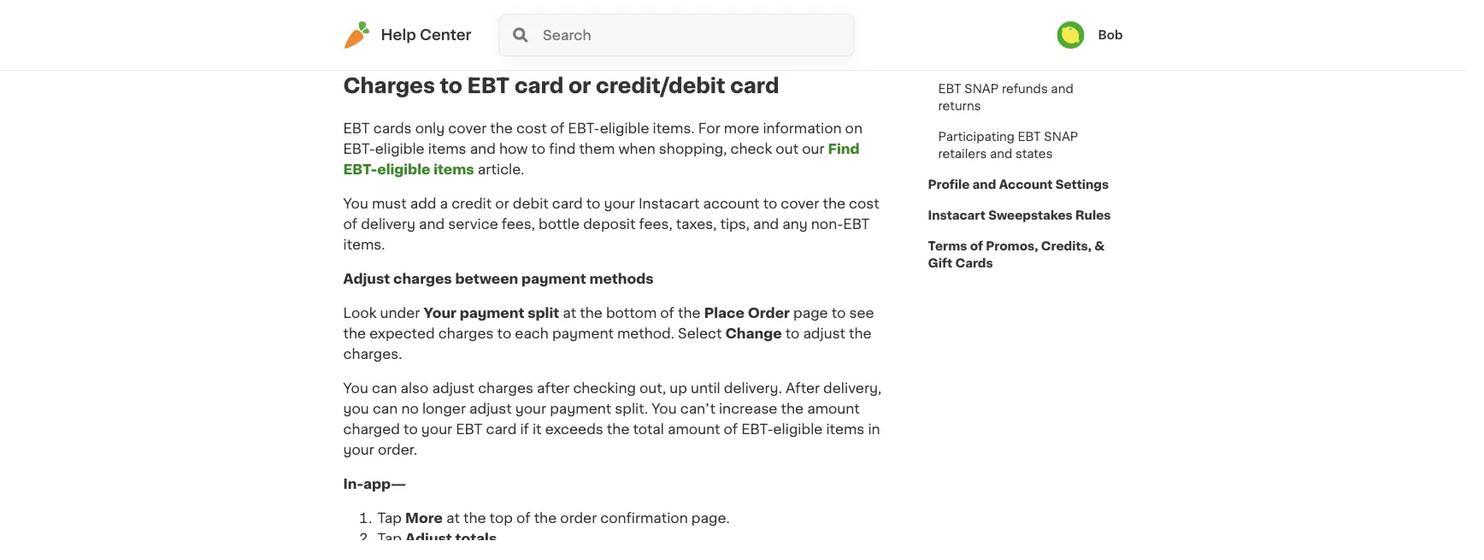 Task type: describe. For each thing, give the bounding box(es) containing it.
refunds
[[1002, 83, 1048, 95]]

and left any
[[753, 217, 779, 231]]

your inside the you must add a credit or debit card to your instacart account to cover the cost of delivery and service fees, bottle deposit fees, taxes, tips, and any non-ebt items.
[[604, 197, 635, 210]]

ebt inside ebt snap refunds and returns
[[939, 83, 962, 95]]

promos,
[[986, 240, 1039, 252]]

profile and account settings link
[[928, 169, 1109, 200]]

adjust inside to adjust the charges.
[[803, 327, 846, 340]]

information,
[[789, 15, 872, 29]]

the down "split."
[[607, 422, 630, 436]]

after
[[537, 381, 570, 395]]

no
[[401, 402, 419, 416]]

deposit
[[583, 217, 636, 231]]

1 vertical spatial can
[[373, 402, 398, 416]]

profile and account settings
[[928, 179, 1109, 191]]

payment up split
[[522, 272, 586, 286]]

in-
[[343, 477, 363, 491]]

eligible up when
[[600, 121, 650, 135]]

rules
[[1076, 210, 1111, 222]]

your up if
[[515, 402, 547, 416]]

the up select
[[678, 306, 701, 320]]

find
[[828, 142, 860, 156]]

top
[[490, 511, 513, 525]]

only
[[415, 121, 445, 135]]

to right account
[[763, 197, 778, 210]]

of inside you can also adjust charges after checking out, up until delivery. after delivery, you can no longer adjust your payment split. you can't increase the amount charged to your ebt card if it exceeds the total amount of ebt-eligible items in your order.
[[724, 422, 738, 436]]

&
[[1095, 240, 1105, 252]]

the left top
[[463, 511, 486, 525]]

items inside find ebt-eligible items
[[434, 162, 474, 176]]

charges
[[343, 75, 435, 96]]

and inside the participating ebt snap retailers and states
[[990, 148, 1013, 160]]

checking
[[573, 381, 636, 395]]

our inside the ebt cards only cover the cost of ebt-eligible items. for more information on ebt-eligible items and how to find them when shopping, check out our
[[802, 142, 825, 156]]

longer
[[422, 402, 466, 416]]

order
[[560, 511, 597, 525]]

instacart image
[[343, 21, 371, 49]]

sweepstakes
[[989, 210, 1073, 222]]

or inside the you must add a credit or debit card to your instacart account to cover the cost of delivery and service fees, bottle deposit fees, taxes, tips, and any non-ebt items.
[[495, 197, 509, 210]]

help center link
[[343, 21, 472, 49]]

the inside the you must add a credit or debit card to your instacart account to cover the cost of delivery and service fees, bottle deposit fees, taxes, tips, and any non-ebt items.
[[823, 197, 846, 210]]

user avatar image
[[1057, 21, 1085, 49]]

how
[[499, 142, 528, 156]]

charges to ebt card or credit/debit card
[[343, 75, 780, 96]]

see
[[850, 306, 875, 320]]

tipping article.
[[441, 36, 546, 50]]

total
[[633, 422, 664, 436]]

2 vertical spatial you
[[652, 402, 677, 416]]

tips,
[[720, 217, 750, 231]]

between
[[455, 272, 518, 286]]

method.
[[617, 327, 675, 340]]

also
[[401, 381, 429, 395]]

payment inside you can also adjust charges after checking out, up until delivery. after delivery, you can no longer adjust your payment split. you can't increase the amount charged to your ebt card if it exceeds the total amount of ebt-eligible items in your order.
[[550, 402, 612, 416]]

credit/debit
[[596, 75, 726, 96]]

ebt- inside you can also adjust charges after checking out, up until delivery. after delivery, you can no longer adjust your payment split. you can't increase the amount charged to your ebt card if it exceeds the total amount of ebt-eligible items in your order.
[[742, 422, 774, 436]]

of up method.
[[661, 306, 675, 320]]

expected
[[370, 327, 435, 340]]

charges inside you can also adjust charges after checking out, up until delivery. after delivery, you can no longer adjust your payment split. you can't increase the amount charged to your ebt card if it exceeds the total amount of ebt-eligible items in your order.
[[478, 381, 534, 395]]

delivery
[[393, 15, 450, 29]]

2 fees, from the left
[[639, 217, 673, 231]]

cover inside the you must add a credit or debit card to your instacart account to cover the cost of delivery and service fees, bottle deposit fees, taxes, tips, and any non-ebt items.
[[781, 197, 820, 210]]

1 fees, from the left
[[502, 217, 535, 231]]

1 vertical spatial at
[[446, 511, 460, 525]]

of right top
[[517, 511, 531, 525]]

and right profile
[[973, 179, 997, 191]]

out inside the ebt cards only cover the cost of ebt-eligible items. for more information on ebt-eligible items and how to find them when shopping, check out our
[[776, 142, 799, 156]]

until
[[691, 381, 721, 395]]

items. inside the ebt cards only cover the cost of ebt-eligible items. for more information on ebt-eligible items and how to find them when shopping, check out our
[[653, 121, 695, 135]]

out,
[[640, 381, 666, 395]]

eligible inside you can also adjust charges after checking out, up until delivery. after delivery, you can no longer adjust your payment split. you can't increase the amount charged to your ebt card if it exceeds the total amount of ebt-eligible items in your order.
[[774, 422, 823, 436]]

terms of promos, credits, & gift cards link
[[928, 231, 1123, 279]]

* note:
[[343, 15, 390, 29]]

your down charged
[[343, 443, 374, 457]]

place
[[704, 306, 745, 320]]

split
[[528, 306, 560, 320]]

find ebt-eligible items
[[343, 142, 860, 176]]

check out with your ebt card
[[939, 35, 1085, 64]]

the inside the ebt cards only cover the cost of ebt-eligible items. for more information on ebt-eligible items and how to find them when shopping, check out our
[[490, 121, 513, 135]]

gift
[[928, 257, 953, 269]]

check out with your ebt card link
[[928, 26, 1123, 74]]

account
[[703, 197, 760, 210]]

your inside delivery tips charge to your credit or debit card. for more information, check out our
[[551, 15, 583, 29]]

of inside the ebt cards only cover the cost of ebt-eligible items. for more information on ebt-eligible items and how to find them when shopping, check out our
[[551, 121, 565, 135]]

you
[[343, 402, 369, 416]]

eligible down cards
[[375, 142, 425, 156]]

to inside to adjust the charges.
[[786, 327, 800, 340]]

ebt down tipping article.
[[467, 75, 510, 96]]

confirmation
[[601, 511, 688, 525]]

our inside delivery tips charge to your credit or debit card. for more information, check out our
[[415, 36, 438, 50]]

more inside delivery tips charge to your credit or debit card. for more information, check out our
[[750, 15, 786, 29]]

on
[[846, 121, 863, 135]]

to inside delivery tips charge to your credit or debit card. for more information, check out our
[[534, 15, 548, 29]]

methods
[[590, 272, 654, 286]]

charges.
[[343, 347, 402, 361]]

ebt- down cards
[[343, 142, 375, 156]]

ebt inside you can also adjust charges after checking out, up until delivery. after delivery, you can no longer adjust your payment split. you can't increase the amount charged to your ebt card if it exceeds the total amount of ebt-eligible items in your order.
[[456, 422, 483, 436]]

bob
[[1098, 29, 1123, 41]]

cost inside the you must add a credit or debit card to your instacart account to cover the cost of delivery and service fees, bottle deposit fees, taxes, tips, and any non-ebt items.
[[849, 197, 880, 210]]

shopping,
[[659, 142, 727, 156]]

and inside ebt snap refunds and returns
[[1051, 83, 1074, 95]]

taxes,
[[676, 217, 717, 231]]

1 vertical spatial adjust
[[432, 381, 475, 395]]

participating ebt snap retailers and states link
[[928, 121, 1123, 169]]

page.
[[692, 511, 730, 525]]

card.
[[687, 15, 721, 29]]

exceeds
[[545, 422, 604, 436]]

non-
[[811, 217, 844, 231]]

page
[[794, 306, 828, 320]]

look
[[343, 306, 377, 320]]

if
[[520, 422, 529, 436]]

adjust
[[343, 272, 390, 286]]

the inside page to see the expected charges to each payment method. select
[[343, 327, 366, 340]]

with
[[1003, 35, 1029, 47]]

delivery.
[[724, 381, 782, 395]]

of inside the you must add a credit or debit card to your instacart account to cover the cost of delivery and service fees, bottle deposit fees, taxes, tips, and any non-ebt items.
[[343, 217, 358, 231]]

each
[[515, 327, 549, 340]]

card inside check out with your ebt card
[[939, 52, 965, 64]]

center
[[420, 28, 472, 42]]

participating
[[939, 131, 1015, 143]]

tap
[[378, 511, 402, 525]]

in-app—
[[343, 477, 406, 491]]

page to see the expected charges to each payment method. select
[[343, 306, 875, 340]]

it
[[533, 422, 542, 436]]

card inside the you must add a credit or debit card to your instacart account to cover the cost of delivery and service fees, bottle deposit fees, taxes, tips, and any non-ebt items.
[[552, 197, 583, 210]]



Task type: vqa. For each thing, say whether or not it's contained in the screenshot.
the fees
no



Task type: locate. For each thing, give the bounding box(es) containing it.
1 vertical spatial our
[[802, 142, 825, 156]]

returns
[[939, 100, 981, 112]]

out left the with on the right top of the page
[[980, 35, 1000, 47]]

them
[[579, 142, 615, 156]]

your right the charge
[[551, 15, 583, 29]]

charge
[[483, 15, 530, 29]]

can't
[[681, 402, 716, 416]]

at right more
[[446, 511, 460, 525]]

credit up charges to ebt card or credit/debit card at top
[[586, 15, 626, 29]]

of inside terms of promos, credits, & gift cards
[[970, 240, 984, 252]]

1 vertical spatial amount
[[668, 422, 721, 436]]

ebt- up must
[[343, 162, 377, 176]]

retailers
[[939, 148, 987, 160]]

find
[[549, 142, 576, 156]]

of up cards
[[970, 240, 984, 252]]

fees, left bottle
[[502, 217, 535, 231]]

1 horizontal spatial check
[[731, 142, 773, 156]]

to up deposit
[[587, 197, 601, 210]]

delivery
[[361, 217, 416, 231]]

ebt inside the ebt cards only cover the cost of ebt-eligible items. for more information on ebt-eligible items and how to find them when shopping, check out our
[[343, 121, 370, 135]]

debit left card.
[[647, 15, 683, 29]]

card up information at the right
[[731, 75, 780, 96]]

help
[[381, 28, 416, 42]]

to right the charge
[[534, 15, 548, 29]]

cost up how
[[517, 121, 547, 135]]

0 vertical spatial more
[[750, 15, 786, 29]]

help center
[[381, 28, 472, 42]]

can
[[372, 381, 397, 395], [373, 402, 398, 416]]

under
[[380, 306, 420, 320]]

up
[[670, 381, 688, 395]]

ebt- down increase at the bottom of the page
[[742, 422, 774, 436]]

0 vertical spatial article.
[[499, 36, 546, 50]]

items. up shopping,
[[653, 121, 695, 135]]

card left if
[[486, 422, 517, 436]]

credit up service
[[452, 197, 492, 210]]

card down check
[[939, 52, 965, 64]]

1 horizontal spatial cover
[[781, 197, 820, 210]]

for up shopping,
[[698, 121, 721, 135]]

check inside the ebt cards only cover the cost of ebt-eligible items. for more information on ebt-eligible items and how to find them when shopping, check out our
[[731, 142, 773, 156]]

check
[[939, 35, 977, 47]]

or left card.
[[630, 15, 644, 29]]

profile
[[928, 179, 970, 191]]

1 vertical spatial article.
[[474, 162, 525, 176]]

states
[[1016, 148, 1053, 160]]

0 horizontal spatial instacart
[[639, 197, 700, 210]]

2 vertical spatial or
[[495, 197, 509, 210]]

ebt- inside find ebt-eligible items
[[343, 162, 377, 176]]

more left information,
[[750, 15, 786, 29]]

0 vertical spatial adjust
[[803, 327, 846, 340]]

0 horizontal spatial credit
[[452, 197, 492, 210]]

2 horizontal spatial or
[[630, 15, 644, 29]]

1 vertical spatial cost
[[849, 197, 880, 210]]

must
[[372, 197, 407, 210]]

to down tipping
[[440, 75, 463, 96]]

order
[[748, 306, 790, 320]]

the up non-
[[823, 197, 846, 210]]

1 horizontal spatial fees,
[[639, 217, 673, 231]]

items left in
[[827, 422, 865, 436]]

1 horizontal spatial for
[[724, 15, 747, 29]]

delivery,
[[824, 381, 882, 395]]

1 vertical spatial more
[[724, 121, 760, 135]]

out inside check out with your ebt card
[[980, 35, 1000, 47]]

terms
[[928, 240, 968, 252]]

to adjust the charges.
[[343, 327, 872, 361]]

0 horizontal spatial check
[[343, 36, 385, 50]]

our down information at the right
[[802, 142, 825, 156]]

at right split
[[563, 306, 577, 320]]

when
[[619, 142, 656, 156]]

more inside the ebt cards only cover the cost of ebt-eligible items. for more information on ebt-eligible items and how to find them when shopping, check out our
[[724, 121, 760, 135]]

can left also at bottom left
[[372, 381, 397, 395]]

tipping link
[[441, 36, 496, 50]]

the down "look"
[[343, 327, 366, 340]]

adjust down page
[[803, 327, 846, 340]]

ebt left the bob
[[1062, 35, 1085, 47]]

or inside delivery tips charge to your credit or debit card. for more information, check out our
[[630, 15, 644, 29]]

to inside you can also adjust charges after checking out, up until delivery. after delivery, you can no longer adjust your payment split. you can't increase the amount charged to your ebt card if it exceeds the total amount of ebt-eligible items in your order.
[[404, 422, 418, 436]]

0 vertical spatial for
[[724, 15, 747, 29]]

adjust charges between payment methods
[[343, 272, 657, 286]]

snap inside ebt snap refunds and returns
[[965, 83, 999, 95]]

you down 'out,'
[[652, 402, 677, 416]]

Search search field
[[541, 15, 854, 56]]

cover up any
[[781, 197, 820, 210]]

payment down between
[[460, 306, 525, 320]]

ebt right any
[[844, 217, 870, 231]]

charges up if
[[478, 381, 534, 395]]

our down delivery at the left top of the page
[[415, 36, 438, 50]]

1 horizontal spatial our
[[802, 142, 825, 156]]

instacart sweepstakes rules link
[[928, 200, 1111, 231]]

1 vertical spatial check
[[731, 142, 773, 156]]

0 horizontal spatial for
[[698, 121, 721, 135]]

0 horizontal spatial items.
[[343, 238, 385, 251]]

you inside the you must add a credit or debit card to your instacart account to cover the cost of delivery and service fees, bottle deposit fees, taxes, tips, and any non-ebt items.
[[343, 197, 369, 210]]

in
[[868, 422, 881, 436]]

items. inside the you must add a credit or debit card to your instacart account to cover the cost of delivery and service fees, bottle deposit fees, taxes, tips, and any non-ebt items.
[[343, 238, 385, 251]]

ebt inside check out with your ebt card
[[1062, 35, 1085, 47]]

ebt inside the participating ebt snap retailers and states
[[1018, 131, 1042, 143]]

credits,
[[1041, 240, 1092, 252]]

1 vertical spatial you
[[343, 381, 369, 395]]

1 vertical spatial or
[[569, 75, 591, 96]]

eligible
[[600, 121, 650, 135], [375, 142, 425, 156], [377, 162, 431, 176], [774, 422, 823, 436]]

items inside you can also adjust charges after checking out, up until delivery. after delivery, you can no longer adjust your payment split. you can't increase the amount charged to your ebt card if it exceeds the total amount of ebt-eligible items in your order.
[[827, 422, 865, 436]]

your inside check out with your ebt card
[[1032, 35, 1059, 47]]

article. down how
[[474, 162, 525, 176]]

out down delivery at the left top of the page
[[389, 36, 412, 50]]

to left each
[[497, 327, 512, 340]]

after
[[786, 381, 820, 395]]

amount
[[808, 402, 860, 416], [668, 422, 721, 436]]

instacart inside 'link'
[[928, 210, 986, 222]]

0 horizontal spatial cover
[[448, 121, 487, 135]]

1 vertical spatial for
[[698, 121, 721, 135]]

1 vertical spatial items
[[434, 162, 474, 176]]

instacart down profile
[[928, 210, 986, 222]]

the up how
[[490, 121, 513, 135]]

article.
[[499, 36, 546, 50], [474, 162, 525, 176]]

charges inside page to see the expected charges to each payment method. select
[[439, 327, 494, 340]]

cost inside the ebt cards only cover the cost of ebt-eligible items. for more information on ebt-eligible items and how to find them when shopping, check out our
[[517, 121, 547, 135]]

0 vertical spatial check
[[343, 36, 385, 50]]

terms of promos, credits, & gift cards
[[928, 240, 1105, 269]]

cards
[[374, 121, 412, 135]]

credit
[[586, 15, 626, 29], [452, 197, 492, 210]]

items inside the ebt cards only cover the cost of ebt-eligible items. for more information on ebt-eligible items and how to find them when shopping, check out our
[[428, 142, 467, 156]]

to
[[534, 15, 548, 29], [440, 75, 463, 96], [532, 142, 546, 156], [587, 197, 601, 210], [763, 197, 778, 210], [832, 306, 846, 320], [497, 327, 512, 340], [786, 327, 800, 340], [404, 422, 418, 436]]

to left find
[[532, 142, 546, 156]]

eligible inside find ebt-eligible items
[[377, 162, 431, 176]]

your right the with on the right top of the page
[[1032, 35, 1059, 47]]

0 vertical spatial or
[[630, 15, 644, 29]]

the inside to adjust the charges.
[[849, 327, 872, 340]]

cover inside the ebt cards only cover the cost of ebt-eligible items. for more information on ebt-eligible items and how to find them when shopping, check out our
[[448, 121, 487, 135]]

1 vertical spatial items.
[[343, 238, 385, 251]]

and left how
[[470, 142, 496, 156]]

2 vertical spatial items
[[827, 422, 865, 436]]

article. down the charge
[[499, 36, 546, 50]]

0 vertical spatial amount
[[808, 402, 860, 416]]

0 horizontal spatial our
[[415, 36, 438, 50]]

you must add a credit or debit card to your instacart account to cover the cost of delivery and service fees, bottle deposit fees, taxes, tips, and any non-ebt items.
[[343, 197, 880, 251]]

charged
[[343, 422, 400, 436]]

card inside you can also adjust charges after checking out, up until delivery. after delivery, you can no longer adjust your payment split. you can't increase the amount charged to your ebt card if it exceeds the total amount of ebt-eligible items in your order.
[[486, 422, 517, 436]]

0 horizontal spatial amount
[[668, 422, 721, 436]]

cost
[[517, 121, 547, 135], [849, 197, 880, 210]]

eligible up must
[[377, 162, 431, 176]]

snap inside the participating ebt snap retailers and states
[[1045, 131, 1079, 143]]

you up the you
[[343, 381, 369, 395]]

bottle
[[539, 217, 580, 231]]

2 vertical spatial charges
[[478, 381, 534, 395]]

or up service
[[495, 197, 509, 210]]

settings
[[1056, 179, 1109, 191]]

and down participating
[[990, 148, 1013, 160]]

cost down find
[[849, 197, 880, 210]]

1 horizontal spatial instacart
[[928, 210, 986, 222]]

1 horizontal spatial items.
[[653, 121, 695, 135]]

0 vertical spatial cover
[[448, 121, 487, 135]]

your
[[424, 306, 457, 320]]

service
[[448, 217, 498, 231]]

0 horizontal spatial at
[[446, 511, 460, 525]]

you for you must add a credit or debit card to your instacart account to cover the cost of delivery and service fees, bottle deposit fees, taxes, tips, and any non-ebt items.
[[343, 197, 369, 210]]

0 vertical spatial cost
[[517, 121, 547, 135]]

to left see at the right of the page
[[832, 306, 846, 320]]

find ebt-eligible items link
[[343, 142, 860, 176]]

1 horizontal spatial at
[[563, 306, 577, 320]]

the down see at the right of the page
[[849, 327, 872, 340]]

0 vertical spatial at
[[563, 306, 577, 320]]

ebt up states
[[1018, 131, 1042, 143]]

to inside the ebt cards only cover the cost of ebt-eligible items. for more information on ebt-eligible items and how to find them when shopping, check out our
[[532, 142, 546, 156]]

debit up bottle
[[513, 197, 549, 210]]

to down page
[[786, 327, 800, 340]]

you
[[343, 197, 369, 210], [343, 381, 369, 395], [652, 402, 677, 416]]

0 vertical spatial you
[[343, 197, 369, 210]]

charges down your
[[439, 327, 494, 340]]

check down information at the right
[[731, 142, 773, 156]]

1 vertical spatial debit
[[513, 197, 549, 210]]

ebt left cards
[[343, 121, 370, 135]]

items
[[428, 142, 467, 156], [434, 162, 474, 176], [827, 422, 865, 436]]

bottom
[[606, 306, 657, 320]]

for inside delivery tips charge to your credit or debit card. for more information, check out our
[[724, 15, 747, 29]]

ebt
[[1062, 35, 1085, 47], [467, 75, 510, 96], [939, 83, 962, 95], [343, 121, 370, 135], [1018, 131, 1042, 143], [844, 217, 870, 231], [456, 422, 483, 436]]

1 vertical spatial cover
[[781, 197, 820, 210]]

0 horizontal spatial or
[[495, 197, 509, 210]]

ebt down longer at bottom left
[[456, 422, 483, 436]]

instacart
[[639, 197, 700, 210], [928, 210, 986, 222]]

0 vertical spatial can
[[372, 381, 397, 395]]

0 vertical spatial snap
[[965, 83, 999, 95]]

eligible down the after
[[774, 422, 823, 436]]

fees, left taxes,
[[639, 217, 673, 231]]

or
[[630, 15, 644, 29], [569, 75, 591, 96], [495, 197, 509, 210]]

items up a
[[434, 162, 474, 176]]

0 vertical spatial charges
[[393, 272, 452, 286]]

you left must
[[343, 197, 369, 210]]

1 horizontal spatial debit
[[647, 15, 683, 29]]

more
[[750, 15, 786, 29], [724, 121, 760, 135]]

out inside delivery tips charge to your credit or debit card. for more information, check out our
[[389, 36, 412, 50]]

and
[[1051, 83, 1074, 95], [470, 142, 496, 156], [990, 148, 1013, 160], [973, 179, 997, 191], [419, 217, 445, 231], [753, 217, 779, 231]]

the left order
[[534, 511, 557, 525]]

adjust up longer at bottom left
[[432, 381, 475, 395]]

items. down delivery
[[343, 238, 385, 251]]

for inside the ebt cards only cover the cost of ebt-eligible items. for more information on ebt-eligible items and how to find them when shopping, check out our
[[698, 121, 721, 135]]

card down tipping article.
[[515, 75, 564, 96]]

0 horizontal spatial debit
[[513, 197, 549, 210]]

or up the ebt cards only cover the cost of ebt-eligible items. for more information on ebt-eligible items and how to find them when shopping, check out our
[[569, 75, 591, 96]]

0 vertical spatial debit
[[647, 15, 683, 29]]

cards
[[956, 257, 994, 269]]

instacart inside the you must add a credit or debit card to your instacart account to cover the cost of delivery and service fees, bottle deposit fees, taxes, tips, and any non-ebt items.
[[639, 197, 700, 210]]

1 horizontal spatial credit
[[586, 15, 626, 29]]

0 vertical spatial credit
[[586, 15, 626, 29]]

out down information at the right
[[776, 142, 799, 156]]

delivery tips charge to your credit or debit card. for more information, check out our
[[343, 15, 872, 50]]

1 vertical spatial snap
[[1045, 131, 1079, 143]]

check inside delivery tips charge to your credit or debit card. for more information, check out our
[[343, 36, 385, 50]]

your down longer at bottom left
[[421, 422, 453, 436]]

1 horizontal spatial amount
[[808, 402, 860, 416]]

2 horizontal spatial out
[[980, 35, 1000, 47]]

ebt snap refunds and returns link
[[928, 74, 1123, 121]]

credit inside the you must add a credit or debit card to your instacart account to cover the cost of delivery and service fees, bottle deposit fees, taxes, tips, and any non-ebt items.
[[452, 197, 492, 210]]

ebt-
[[568, 121, 600, 135], [343, 142, 375, 156], [343, 162, 377, 176], [742, 422, 774, 436]]

0 horizontal spatial snap
[[965, 83, 999, 95]]

1 horizontal spatial or
[[569, 75, 591, 96]]

credit inside delivery tips charge to your credit or debit card. for more information, check out our
[[586, 15, 626, 29]]

can up charged
[[373, 402, 398, 416]]

you can also adjust charges after checking out, up until delivery. after delivery, you can no longer adjust your payment split. you can't increase the amount charged to your ebt card if it exceeds the total amount of ebt-eligible items in your order.
[[343, 381, 882, 457]]

tipping
[[441, 36, 496, 50]]

check down * note:
[[343, 36, 385, 50]]

the down the after
[[781, 402, 804, 416]]

1 vertical spatial charges
[[439, 327, 494, 340]]

you for you can also adjust charges after checking out, up until delivery. after delivery, you can no longer adjust your payment split. you can't increase the amount charged to your ebt card if it exceeds the total amount of ebt-eligible items in your order.
[[343, 381, 369, 395]]

items down only
[[428, 142, 467, 156]]

instacart sweepstakes rules
[[928, 210, 1111, 222]]

and down add
[[419, 217, 445, 231]]

0 vertical spatial items.
[[653, 121, 695, 135]]

tap more at the top of the order confirmation page.
[[378, 511, 730, 525]]

items.
[[653, 121, 695, 135], [343, 238, 385, 251]]

payment down look under your payment split at the bottom of the place order
[[552, 327, 614, 340]]

to down no
[[404, 422, 418, 436]]

debit inside the you must add a credit or debit card to your instacart account to cover the cost of delivery and service fees, bottle deposit fees, taxes, tips, and any non-ebt items.
[[513, 197, 549, 210]]

debit inside delivery tips charge to your credit or debit card. for more information, check out our
[[647, 15, 683, 29]]

more up shopping,
[[724, 121, 760, 135]]

ebt inside the you must add a credit or debit card to your instacart account to cover the cost of delivery and service fees, bottle deposit fees, taxes, tips, and any non-ebt items.
[[844, 217, 870, 231]]

select
[[678, 327, 722, 340]]

1 horizontal spatial out
[[776, 142, 799, 156]]

payment inside page to see the expected charges to each payment method. select
[[552, 327, 614, 340]]

2 vertical spatial adjust
[[470, 402, 512, 416]]

the up to adjust the charges. on the bottom
[[580, 306, 603, 320]]

payment up exceeds
[[550, 402, 612, 416]]

change
[[726, 327, 782, 340]]

1 horizontal spatial cost
[[849, 197, 880, 210]]

0 vertical spatial items
[[428, 142, 467, 156]]

tips
[[453, 15, 479, 29]]

and inside the ebt cards only cover the cost of ebt-eligible items. for more information on ebt-eligible items and how to find them when shopping, check out our
[[470, 142, 496, 156]]

more
[[405, 511, 443, 525]]

1 horizontal spatial snap
[[1045, 131, 1079, 143]]

0 horizontal spatial out
[[389, 36, 412, 50]]

0 horizontal spatial fees,
[[502, 217, 535, 231]]

0 horizontal spatial cost
[[517, 121, 547, 135]]

amount down can't
[[668, 422, 721, 436]]

0 vertical spatial our
[[415, 36, 438, 50]]

of down increase at the bottom of the page
[[724, 422, 738, 436]]

at
[[563, 306, 577, 320], [446, 511, 460, 525]]

ebt cards only cover the cost of ebt-eligible items. for more information on ebt-eligible items and how to find them when shopping, check out our
[[343, 121, 863, 156]]

for right card.
[[724, 15, 747, 29]]

a
[[440, 197, 448, 210]]

information
[[763, 121, 842, 135]]

participating ebt snap retailers and states
[[939, 131, 1079, 160]]

and right refunds
[[1051, 83, 1074, 95]]

ebt- up "them"
[[568, 121, 600, 135]]

card up bottle
[[552, 197, 583, 210]]

instacart up taxes,
[[639, 197, 700, 210]]

1 vertical spatial credit
[[452, 197, 492, 210]]



